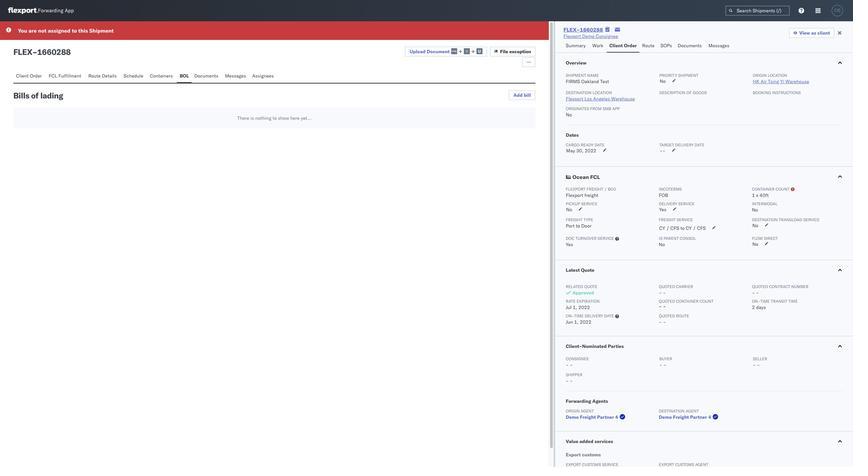 Task type: vqa. For each thing, say whether or not it's contained in the screenshot.


Task type: locate. For each thing, give the bounding box(es) containing it.
1 vertical spatial location
[[593, 90, 612, 95]]

demo freight partner 4 link
[[566, 415, 627, 421], [659, 415, 720, 421]]

demo for destination agent
[[659, 415, 672, 421]]

1 horizontal spatial route
[[642, 43, 655, 49]]

value
[[566, 439, 578, 445]]

flexport. image
[[8, 7, 38, 14]]

0 vertical spatial 1,
[[573, 305, 577, 311]]

time up jun 1, 2022
[[574, 314, 584, 319]]

quoted inside quoted route - -
[[659, 314, 675, 319]]

freight down the ocean fcl
[[587, 187, 603, 192]]

2 horizontal spatial destination
[[752, 218, 778, 223]]

order left route button
[[624, 43, 637, 49]]

here
[[290, 115, 300, 121]]

date right ready
[[595, 143, 605, 148]]

warehouse right yi
[[786, 79, 809, 85]]

-
[[32, 47, 37, 57], [660, 148, 663, 154], [663, 148, 666, 154], [659, 290, 662, 296], [663, 290, 666, 296], [752, 290, 755, 296], [756, 290, 759, 296], [659, 304, 662, 310], [663, 304, 666, 310], [659, 320, 662, 326], [663, 320, 666, 326], [566, 363, 569, 369], [570, 363, 573, 369], [659, 363, 662, 369], [664, 363, 666, 369], [753, 363, 756, 369], [757, 363, 760, 369], [566, 379, 569, 385], [570, 379, 573, 385]]

1660288 down assigned
[[37, 47, 71, 57]]

1 4 from the left
[[615, 415, 618, 421]]

no down "is"
[[659, 242, 665, 248]]

partner down the 'destination agent'
[[690, 415, 707, 421]]

is
[[659, 236, 663, 241]]

1 vertical spatial warehouse
[[611, 96, 635, 102]]

0 horizontal spatial 4
[[615, 415, 618, 421]]

1 vertical spatial client order
[[16, 73, 42, 79]]

count right 'container'
[[776, 187, 790, 192]]

0 horizontal spatial cy
[[659, 226, 665, 232]]

1 agent from the left
[[581, 409, 594, 414]]

to down service at right top
[[681, 226, 685, 232]]

partner for origin agent
[[597, 415, 614, 421]]

2 agent from the left
[[686, 409, 699, 414]]

0 horizontal spatial fcl
[[49, 73, 57, 79]]

route left sops at the right
[[642, 43, 655, 49]]

client order right work button
[[610, 43, 637, 49]]

quoted left contract
[[752, 285, 768, 290]]

/ up consol on the right of page
[[693, 226, 696, 232]]

1 vertical spatial route
[[88, 73, 101, 79]]

forwarding agents
[[566, 399, 608, 405]]

messages left assignees
[[225, 73, 246, 79]]

1 horizontal spatial location
[[768, 73, 787, 78]]

demo freight partner 4 down the 'destination agent'
[[659, 415, 711, 421]]

file exception
[[500, 49, 531, 55]]

quoted inside the quoted contract number - - rate expiration jul 1, 2022
[[752, 285, 768, 290]]

quoted inside quoted container count - -
[[659, 299, 675, 304]]

1 demo freight partner 4 link from the left
[[566, 415, 627, 421]]

0 horizontal spatial demo
[[566, 415, 579, 421]]

route inside route details button
[[88, 73, 101, 79]]

export customs
[[566, 453, 601, 459]]

1 vertical spatial fcl
[[590, 174, 600, 181]]

0 vertical spatial client order
[[610, 43, 637, 49]]

upload document
[[410, 49, 450, 55]]

of for description
[[687, 90, 692, 95]]

1 horizontal spatial cfs
[[697, 226, 706, 232]]

demo freight partner 4 link down the 'destination agent'
[[659, 415, 720, 421]]

0 vertical spatial shipment
[[89, 27, 114, 34]]

incoterms fob
[[659, 187, 682, 199]]

agent down forwarding agents
[[581, 409, 594, 414]]

2022 down on-time delivery date
[[580, 320, 591, 326]]

of for bills
[[31, 91, 38, 101]]

1 vertical spatial origin
[[566, 409, 580, 414]]

0 horizontal spatial messages
[[225, 73, 246, 79]]

app up you are not assigned to this shipment
[[65, 7, 74, 14]]

view as client
[[799, 30, 830, 36]]

to left this
[[72, 27, 77, 34]]

view
[[799, 30, 810, 36]]

add
[[514, 92, 523, 98]]

bills of lading
[[13, 91, 63, 101]]

0 vertical spatial documents button
[[675, 40, 706, 53]]

0 horizontal spatial cfs
[[671, 226, 679, 232]]

2 vertical spatial destination
[[659, 409, 685, 414]]

0 horizontal spatial consignee
[[566, 357, 589, 362]]

shipment right this
[[89, 27, 114, 34]]

location up angeles at the right top
[[593, 90, 612, 95]]

1 vertical spatial 2022
[[578, 305, 590, 311]]

0 vertical spatial destination
[[566, 90, 592, 95]]

door
[[581, 223, 592, 229]]

no down "pickup" at the right top of page
[[566, 207, 572, 213]]

route details
[[88, 73, 117, 79]]

cy
[[659, 226, 665, 232], [686, 226, 692, 232]]

to for cy / cfs to cy / cfs
[[681, 226, 685, 232]]

location for tsing
[[768, 73, 787, 78]]

as
[[811, 30, 816, 36]]

destination inside destination location flexport los angeles warehouse
[[566, 90, 592, 95]]

seller
[[753, 357, 767, 362]]

2 cy from the left
[[686, 226, 692, 232]]

0 vertical spatial route
[[642, 43, 655, 49]]

may 30, 2022
[[566, 148, 596, 154]]

time right transit
[[789, 299, 798, 304]]

agent up value added services button
[[686, 409, 699, 414]]

documents button up overview button
[[675, 40, 706, 53]]

quoted contract number - - rate expiration jul 1, 2022
[[566, 285, 809, 311]]

service down the flexport freight / bco flexport freight
[[581, 202, 598, 207]]

origin up hk
[[753, 73, 767, 78]]

date for may 30, 2022
[[595, 143, 605, 148]]

0 horizontal spatial warehouse
[[611, 96, 635, 102]]

1 horizontal spatial 4
[[708, 415, 711, 421]]

on- inside on-time transit time 2 days
[[752, 299, 761, 304]]

client
[[610, 43, 623, 49], [16, 73, 29, 79]]

flexport inside destination location flexport los angeles warehouse
[[566, 96, 583, 102]]

quoted left 'route'
[[659, 314, 675, 319]]

location for angeles
[[593, 90, 612, 95]]

2 demo freight partner 4 link from the left
[[659, 415, 720, 421]]

documents right bol
[[194, 73, 218, 79]]

route button
[[640, 40, 658, 53]]

route for route details
[[88, 73, 101, 79]]

1, right jul on the right bottom of the page
[[573, 305, 577, 311]]

1 horizontal spatial documents button
[[675, 40, 706, 53]]

0 vertical spatial documents
[[678, 43, 702, 49]]

flex - 1660288
[[13, 47, 71, 57]]

demo freight partner 4 down "origin agent"
[[566, 415, 618, 421]]

on- up 2
[[752, 299, 761, 304]]

0 horizontal spatial documents button
[[192, 70, 222, 83]]

1 vertical spatial 1,
[[574, 320, 579, 326]]

approved
[[573, 290, 594, 296]]

forwarding app
[[38, 7, 74, 14]]

quoted for quoted route - -
[[659, 314, 675, 319]]

quoted
[[659, 285, 675, 290], [752, 285, 768, 290], [659, 299, 675, 304], [659, 314, 675, 319]]

0 vertical spatial warehouse
[[786, 79, 809, 85]]

service right transload
[[803, 218, 820, 223]]

of left goods
[[687, 90, 692, 95]]

destination location flexport los angeles warehouse
[[566, 90, 635, 102]]

0 vertical spatial 2022
[[585, 148, 596, 154]]

date
[[595, 143, 605, 148], [695, 143, 705, 148], [604, 314, 614, 319]]

1 cfs from the left
[[671, 226, 679, 232]]

1 vertical spatial messages button
[[222, 70, 250, 83]]

2 demo freight partner 4 from the left
[[659, 415, 711, 421]]

freight
[[587, 187, 603, 192], [585, 193, 598, 199]]

bill
[[524, 92, 531, 98]]

demo down the 'destination agent'
[[659, 415, 672, 421]]

1 vertical spatial consignee
[[566, 357, 589, 362]]

time for on-time transit time 2 days
[[761, 299, 770, 304]]

1 vertical spatial client order button
[[13, 70, 46, 83]]

0 horizontal spatial destination
[[566, 90, 592, 95]]

1 horizontal spatial time
[[761, 299, 770, 304]]

partner down 'agents' at the right bottom
[[597, 415, 614, 421]]

2 4 from the left
[[708, 415, 711, 421]]

bol button
[[177, 70, 192, 83]]

0 vertical spatial count
[[776, 187, 790, 192]]

0 horizontal spatial demo freight partner 4 link
[[566, 415, 627, 421]]

1 horizontal spatial warehouse
[[786, 79, 809, 85]]

2022 down expiration
[[578, 305, 590, 311]]

0 horizontal spatial documents
[[194, 73, 218, 79]]

2022
[[585, 148, 596, 154], [578, 305, 590, 311], [580, 320, 591, 326]]

0 vertical spatial forwarding
[[38, 7, 63, 14]]

/ up parent
[[666, 226, 669, 232]]

1 horizontal spatial destination
[[659, 409, 685, 414]]

1 vertical spatial order
[[30, 73, 42, 79]]

parties
[[608, 344, 624, 350]]

nominated
[[582, 344, 607, 350]]

demo down the flex-1660288 link
[[582, 33, 595, 39]]

1 horizontal spatial cy
[[686, 226, 692, 232]]

quoted down quoted carrier - -
[[659, 299, 675, 304]]

origin inside origin location hk air tsing yi warehouse
[[753, 73, 767, 78]]

documents for the right documents button
[[678, 43, 702, 49]]

0 horizontal spatial demo freight partner 4
[[566, 415, 618, 421]]

turnover
[[576, 236, 597, 241]]

0 horizontal spatial 1660288
[[37, 47, 71, 57]]

destination
[[566, 90, 592, 95], [752, 218, 778, 223], [659, 409, 685, 414]]

2 horizontal spatial demo
[[659, 415, 672, 421]]

0 vertical spatial client
[[610, 43, 623, 49]]

app inside forwarding app link
[[65, 7, 74, 14]]

route left 'details'
[[88, 73, 101, 79]]

1 vertical spatial documents button
[[192, 70, 222, 83]]

1 vertical spatial destination
[[752, 218, 778, 223]]

demo down "origin agent"
[[566, 415, 579, 421]]

quoted route - -
[[659, 314, 689, 326]]

consignee
[[596, 33, 618, 39], [566, 357, 589, 362]]

add bill button
[[509, 90, 536, 100]]

forwarding for forwarding app
[[38, 7, 63, 14]]

client order button up bills
[[13, 70, 46, 83]]

messages button
[[706, 40, 733, 53], [222, 70, 250, 83]]

1 partner from the left
[[597, 415, 614, 421]]

date for --
[[695, 143, 705, 148]]

0 horizontal spatial location
[[593, 90, 612, 95]]

rate
[[566, 299, 576, 304]]

overview
[[566, 60, 587, 66]]

order
[[624, 43, 637, 49], [30, 73, 42, 79]]

of right bills
[[31, 91, 38, 101]]

forwarding up "origin agent"
[[566, 399, 591, 405]]

messages up overview button
[[709, 43, 730, 49]]

documents button right bol
[[192, 70, 222, 83]]

upload
[[410, 49, 426, 55]]

freight inside "freight type port to door"
[[566, 218, 583, 223]]

demo freight partner 4 link for origin agent
[[566, 415, 627, 421]]

value added services button
[[555, 432, 853, 452]]

0 vertical spatial on-
[[752, 299, 761, 304]]

flow
[[752, 236, 763, 241]]

to inside "freight type port to door"
[[576, 223, 580, 229]]

agents
[[592, 399, 608, 405]]

2022 for 30,
[[585, 148, 596, 154]]

1 vertical spatial client
[[16, 73, 29, 79]]

messages button up overview button
[[706, 40, 733, 53]]

consignee up the work
[[596, 33, 618, 39]]

route inside route button
[[642, 43, 655, 49]]

0 horizontal spatial app
[[65, 7, 74, 14]]

1 horizontal spatial partner
[[690, 415, 707, 421]]

route
[[676, 314, 689, 319]]

no down intermodal at the right of page
[[752, 207, 758, 213]]

40ft
[[760, 193, 769, 199]]

name
[[587, 73, 599, 78]]

latest
[[566, 268, 580, 274]]

description of goods
[[659, 90, 707, 95]]

0 vertical spatial messages
[[709, 43, 730, 49]]

no inside intermodal no
[[752, 207, 758, 213]]

there
[[237, 115, 249, 121]]

details
[[102, 73, 117, 79]]

on-
[[752, 299, 761, 304], [566, 314, 574, 319]]

location
[[768, 73, 787, 78], [593, 90, 612, 95]]

consignee down client-
[[566, 357, 589, 362]]

1 horizontal spatial count
[[776, 187, 790, 192]]

freight type port to door
[[566, 218, 593, 229]]

fcl fulfillment button
[[46, 70, 86, 83]]

to right port
[[576, 223, 580, 229]]

1 horizontal spatial yes
[[659, 207, 667, 213]]

0 vertical spatial origin
[[753, 73, 767, 78]]

delivery right target
[[675, 143, 694, 148]]

client order up bills
[[16, 73, 42, 79]]

sops button
[[658, 40, 675, 53]]

demo freight partner 4 link for destination agent
[[659, 415, 720, 421]]

incoterms
[[659, 187, 682, 192]]

x
[[756, 193, 759, 199]]

client-nominated parties
[[566, 344, 624, 350]]

1 vertical spatial delivery
[[585, 314, 603, 319]]

app right smb
[[612, 106, 620, 111]]

1660288
[[580, 26, 603, 33], [37, 47, 71, 57]]

are
[[29, 27, 37, 34]]

cy up "is"
[[659, 226, 665, 232]]

documents for leftmost documents button
[[194, 73, 218, 79]]

0 horizontal spatial origin
[[566, 409, 580, 414]]

location inside origin location hk air tsing yi warehouse
[[768, 73, 787, 78]]

0 vertical spatial delivery
[[675, 143, 694, 148]]

1 demo freight partner 4 from the left
[[566, 415, 618, 421]]

originates from smb app no
[[566, 106, 620, 118]]

1 vertical spatial messages
[[225, 73, 246, 79]]

related quote
[[566, 285, 598, 290]]

0 horizontal spatial agent
[[581, 409, 594, 414]]

los
[[585, 96, 592, 102]]

1 horizontal spatial on-
[[752, 299, 761, 304]]

1 horizontal spatial demo
[[582, 33, 595, 39]]

messages button left assignees
[[222, 70, 250, 83]]

fcl right ocean
[[590, 174, 600, 181]]

2022 for 1,
[[580, 320, 591, 326]]

quoted inside quoted carrier - -
[[659, 285, 675, 290]]

destination for service
[[752, 218, 778, 223]]

1 horizontal spatial demo freight partner 4
[[659, 415, 711, 421]]

demo freight partner 4 link down 'agents' at the right bottom
[[566, 415, 627, 421]]

date up the ocean fcl button
[[695, 143, 705, 148]]

1 horizontal spatial documents
[[678, 43, 702, 49]]

fcl left fulfillment
[[49, 73, 57, 79]]

location up hk air tsing yi warehouse link
[[768, 73, 787, 78]]

0 horizontal spatial forwarding
[[38, 7, 63, 14]]

client up bills
[[16, 73, 29, 79]]

client for rightmost client order button
[[610, 43, 623, 49]]

bco
[[608, 187, 616, 192]]

instructions
[[772, 90, 801, 95]]

0 horizontal spatial route
[[88, 73, 101, 79]]

delivery down expiration
[[585, 314, 603, 319]]

flex-1660288
[[564, 26, 603, 33]]

Search Shipments (/) text field
[[726, 6, 790, 16]]

client order button right the work
[[607, 40, 640, 53]]

flexport up originates
[[566, 96, 583, 102]]

0 vertical spatial location
[[768, 73, 787, 78]]

order up 'bills of lading'
[[30, 73, 42, 79]]

no down originates
[[566, 112, 572, 118]]

0 vertical spatial app
[[65, 7, 74, 14]]

0 horizontal spatial count
[[700, 299, 714, 304]]

flexport up "pickup" at the right top of page
[[566, 193, 583, 199]]

on- up jun
[[566, 314, 574, 319]]

quoted left carrier
[[659, 285, 675, 290]]

demo
[[582, 33, 595, 39], [566, 415, 579, 421], [659, 415, 672, 421]]

1 vertical spatial forwarding
[[566, 399, 591, 405]]

1 horizontal spatial order
[[624, 43, 637, 49]]

origin down forwarding agents
[[566, 409, 580, 414]]

time up days
[[761, 299, 770, 304]]

count right container
[[700, 299, 714, 304]]

freight down delivery
[[659, 218, 676, 223]]

forwarding up not
[[38, 7, 63, 14]]

ocean fcl
[[573, 174, 600, 181]]

2 vertical spatial 2022
[[580, 320, 591, 326]]

freight up pickup service
[[585, 193, 598, 199]]

1, right jun
[[574, 320, 579, 326]]

origin agent
[[566, 409, 594, 414]]

0 horizontal spatial /
[[604, 187, 607, 192]]

documents up overview button
[[678, 43, 702, 49]]

forwarding for forwarding agents
[[566, 399, 591, 405]]

0 vertical spatial order
[[624, 43, 637, 49]]

bol
[[180, 73, 189, 79]]

quoted for quoted contract number - - rate expiration jul 1, 2022
[[752, 285, 768, 290]]

services
[[595, 439, 613, 445]]

client right work button
[[610, 43, 623, 49]]

1 horizontal spatial app
[[612, 106, 620, 111]]

yes down delivery
[[659, 207, 667, 213]]

2022 down ready
[[585, 148, 596, 154]]

flexport down ocean
[[566, 187, 586, 192]]

smb
[[603, 106, 611, 111]]

warehouse right angeles at the right top
[[611, 96, 635, 102]]

shipment up firms
[[566, 73, 586, 78]]

1 horizontal spatial client order
[[610, 43, 637, 49]]

1 horizontal spatial shipment
[[566, 73, 586, 78]]

location inside destination location flexport los angeles warehouse
[[593, 90, 612, 95]]

0 vertical spatial freight
[[587, 187, 603, 192]]

/ left bco
[[604, 187, 607, 192]]

1660288 up flexport demo consignee
[[580, 26, 603, 33]]

route for route
[[642, 43, 655, 49]]

1 cy from the left
[[659, 226, 665, 232]]

upload document button
[[405, 47, 487, 57]]

2 partner from the left
[[690, 415, 707, 421]]

firms
[[566, 79, 580, 85]]

1 vertical spatial on-
[[566, 314, 574, 319]]

yes down doc
[[566, 242, 573, 248]]

0 horizontal spatial partner
[[597, 415, 614, 421]]

to left show
[[273, 115, 277, 121]]

jun 1, 2022
[[566, 320, 591, 326]]



Task type: describe. For each thing, give the bounding box(es) containing it.
intermodal no
[[752, 202, 778, 213]]

time for on-time delivery date
[[574, 314, 584, 319]]

priority
[[659, 73, 677, 78]]

flex-1660288 link
[[564, 26, 603, 33]]

summary
[[566, 43, 586, 49]]

on- for on-time delivery date
[[566, 314, 574, 319]]

0 vertical spatial fcl
[[49, 73, 57, 79]]

0 horizontal spatial messages button
[[222, 70, 250, 83]]

latest quote
[[566, 268, 595, 274]]

customs
[[582, 453, 601, 459]]

overview button
[[555, 53, 853, 73]]

no up flow
[[752, 223, 759, 229]]

service
[[677, 218, 693, 223]]

1 vertical spatial 1660288
[[37, 47, 71, 57]]

containers button
[[147, 70, 177, 83]]

days
[[756, 305, 766, 311]]

buyer
[[659, 357, 672, 362]]

lading
[[40, 91, 63, 101]]

2022 inside the quoted contract number - - rate expiration jul 1, 2022
[[578, 305, 590, 311]]

delivery
[[659, 202, 677, 207]]

1 vertical spatial yes
[[566, 242, 573, 248]]

direct
[[764, 236, 778, 241]]

no down priority on the top
[[660, 78, 666, 84]]

buyer - -
[[659, 357, 672, 369]]

priority shipment
[[659, 73, 699, 78]]

assignees button
[[250, 70, 278, 83]]

tsing
[[768, 79, 779, 85]]

/ inside the flexport freight / bco flexport freight
[[604, 187, 607, 192]]

quoted for quoted container count - -
[[659, 299, 675, 304]]

shipper - -
[[566, 373, 583, 385]]

air
[[761, 79, 767, 85]]

origin for origin location hk air tsing yi warehouse
[[753, 73, 767, 78]]

view as client button
[[789, 28, 835, 38]]

1 vertical spatial freight
[[585, 193, 598, 199]]

flow direct
[[752, 236, 778, 241]]

port
[[566, 223, 575, 229]]

2 cfs from the left
[[697, 226, 706, 232]]

1
[[752, 193, 755, 199]]

2 horizontal spatial time
[[789, 299, 798, 304]]

destination for flexport
[[566, 90, 592, 95]]

to for there is nothing to show here yet...
[[273, 115, 277, 121]]

to for freight type port to door
[[576, 223, 580, 229]]

0 horizontal spatial client order button
[[13, 70, 46, 83]]

0 horizontal spatial client order
[[16, 73, 42, 79]]

on- for on-time transit time 2 days
[[752, 299, 761, 304]]

not
[[38, 27, 46, 34]]

freight down "origin agent"
[[580, 415, 596, 421]]

demo freight partner 4 for origin
[[566, 415, 618, 421]]

from
[[590, 106, 602, 111]]

flex-
[[564, 26, 580, 33]]

flexport freight / bco flexport freight
[[566, 187, 616, 199]]

service up service at right top
[[678, 202, 695, 207]]

4 for origin agent
[[615, 415, 618, 421]]

quote
[[581, 268, 595, 274]]

30,
[[576, 148, 584, 154]]

shipper
[[566, 373, 583, 378]]

forwarding app link
[[8, 7, 74, 14]]

0 horizontal spatial delivery
[[585, 314, 603, 319]]

destination agent
[[659, 409, 699, 414]]

app inside originates from smb app no
[[612, 106, 620, 111]]

agent for destination agent
[[686, 409, 699, 414]]

you are not assigned to this shipment
[[18, 27, 114, 34]]

2 horizontal spatial /
[[693, 226, 696, 232]]

count inside quoted container count - -
[[700, 299, 714, 304]]

seller - -
[[753, 357, 767, 369]]

no down flow
[[752, 242, 759, 248]]

pickup service
[[566, 202, 598, 207]]

sops
[[661, 43, 672, 49]]

delivery service
[[659, 202, 695, 207]]

cy / cfs to cy / cfs
[[659, 226, 706, 232]]

0 vertical spatial consignee
[[596, 33, 618, 39]]

yi
[[780, 79, 784, 85]]

target
[[659, 143, 674, 148]]

1 horizontal spatial delivery
[[675, 143, 694, 148]]

hk
[[753, 79, 760, 85]]

service right turnover
[[598, 236, 614, 241]]

1 horizontal spatial /
[[666, 226, 669, 232]]

this
[[78, 27, 88, 34]]

document
[[427, 49, 450, 55]]

originates
[[566, 106, 589, 111]]

destination transload service
[[752, 218, 820, 223]]

related
[[566, 285, 583, 290]]

fulfillment
[[58, 73, 81, 79]]

date up parties
[[604, 314, 614, 319]]

number
[[792, 285, 809, 290]]

doc
[[566, 236, 575, 241]]

1 horizontal spatial 1660288
[[580, 26, 603, 33]]

quoted carrier - -
[[659, 285, 693, 296]]

shipment name firms oakland test
[[566, 73, 609, 85]]

flexport down flex-
[[564, 33, 581, 39]]

assigned
[[48, 27, 70, 34]]

partner for destination agent
[[690, 415, 707, 421]]

hk air tsing yi warehouse link
[[753, 79, 809, 85]]

work
[[593, 43, 603, 49]]

angeles
[[593, 96, 610, 102]]

0 horizontal spatial order
[[30, 73, 42, 79]]

oakland
[[581, 79, 599, 85]]

warehouse inside destination location flexport los angeles warehouse
[[611, 96, 635, 102]]

nothing
[[255, 115, 271, 121]]

file
[[500, 49, 508, 55]]

demo for origin agent
[[566, 415, 579, 421]]

shipment inside shipment name firms oakland test
[[566, 73, 586, 78]]

shipment
[[678, 73, 699, 78]]

4 for destination agent
[[708, 415, 711, 421]]

1 horizontal spatial client order button
[[607, 40, 640, 53]]

client for client order button to the left
[[16, 73, 29, 79]]

1 horizontal spatial messages button
[[706, 40, 733, 53]]

consol
[[680, 236, 696, 241]]

add bill
[[514, 92, 531, 98]]

no inside originates from smb app no
[[566, 112, 572, 118]]

freight down the 'destination agent'
[[673, 415, 689, 421]]

expiration
[[577, 299, 600, 304]]

container count
[[752, 187, 790, 192]]

booking instructions
[[753, 90, 801, 95]]

0 horizontal spatial shipment
[[89, 27, 114, 34]]

latest quote button
[[555, 261, 853, 281]]

agent for origin agent
[[581, 409, 594, 414]]

contract
[[769, 285, 790, 290]]

1, inside the quoted contract number - - rate expiration jul 1, 2022
[[573, 305, 577, 311]]

export
[[566, 453, 581, 459]]

is
[[251, 115, 254, 121]]

consignee - -
[[566, 357, 589, 369]]

1 horizontal spatial fcl
[[590, 174, 600, 181]]

origin for origin agent
[[566, 409, 580, 414]]

1 horizontal spatial messages
[[709, 43, 730, 49]]

type
[[584, 218, 593, 223]]

dates
[[566, 132, 579, 138]]

quoted for quoted carrier - -
[[659, 285, 675, 290]]

fcl fulfillment
[[49, 73, 81, 79]]

exception
[[509, 49, 531, 55]]

summary button
[[563, 40, 590, 53]]

transit
[[771, 299, 787, 304]]

demo freight partner 4 for destination
[[659, 415, 711, 421]]

0 vertical spatial yes
[[659, 207, 667, 213]]

warehouse inside origin location hk air tsing yi warehouse
[[786, 79, 809, 85]]

no inside is parent consol no
[[659, 242, 665, 248]]



